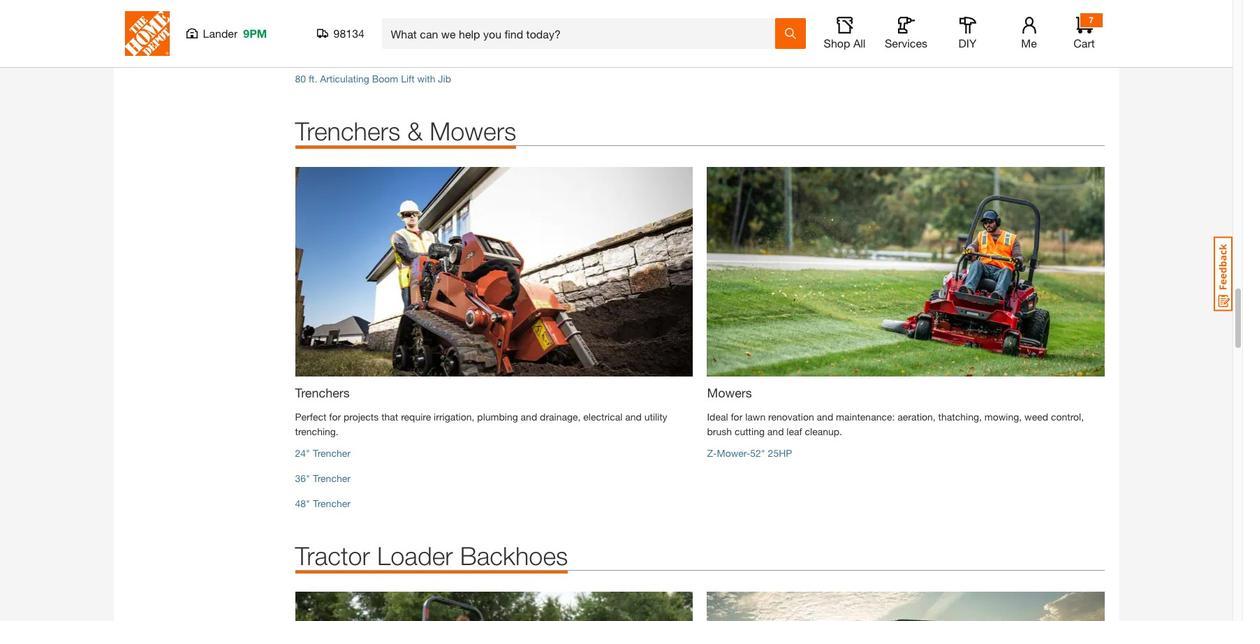 Task type: describe. For each thing, give the bounding box(es) containing it.
diy button
[[946, 17, 990, 50]]

trenchers & mowers
[[295, 116, 517, 146]]

shop
[[824, 36, 851, 50]]

98134 button
[[317, 27, 365, 41]]

cleanup.
[[805, 426, 843, 438]]

with for 60 ft. articulating boom lift with jib
[[417, 48, 436, 60]]

45 ft. articulating boom lift with jib - 4wd
[[295, 23, 482, 35]]

52"
[[751, 447, 766, 459]]

ideal for lawn renovation and maintenance: aeration, thatching, mowing, weed control, brush cutting and leaf cleanup.
[[707, 411, 1084, 438]]

shop all button
[[823, 17, 867, 50]]

lander 9pm
[[203, 27, 267, 40]]

trencher for 24" trencher
[[313, 447, 351, 459]]

lift left me button
[[985, 12, 998, 24]]

jib for 60 ft. articulating boom lift with jib
[[438, 48, 451, 60]]

-
[[454, 23, 458, 35]]

maintenance:
[[836, 411, 895, 423]]

trenching.
[[295, 426, 339, 438]]

80 ft. articulating boom lift with jib link
[[295, 73, 451, 85]]

24" trencher link
[[295, 447, 351, 459]]

and left drainage,
[[521, 411, 537, 423]]

ft. for 45 ft. articulating boom lift with jib - 4wd
[[309, 23, 317, 35]]

cart 7
[[1074, 15, 1095, 50]]

and left utility
[[625, 411, 642, 423]]

80 ft. telescopic straight boom lift with jib link
[[845, 12, 1035, 24]]

45
[[295, 23, 306, 35]]

tractor loader backhoes
[[295, 541, 568, 571]]

7
[[1089, 15, 1094, 25]]

What can we help you find today? search field
[[391, 19, 774, 48]]

brush
[[707, 426, 732, 438]]

60 ft. articulating boom lift with jib link
[[295, 48, 451, 60]]

aeration,
[[898, 411, 936, 423]]

1 horizontal spatial mowers
[[707, 385, 752, 401]]

trenchers image
[[295, 167, 693, 377]]

box scraper image
[[707, 592, 1106, 621]]

boom for 45 ft. articulating boom lift with jib - 4wd
[[372, 23, 398, 35]]

loader
[[377, 541, 453, 571]]

me button
[[1007, 17, 1052, 50]]

lift for 60 ft. articulating boom lift with jib
[[401, 48, 415, 60]]

straight
[[919, 12, 953, 24]]

z-mower-52" 25hp
[[707, 447, 793, 459]]

4wd
[[461, 23, 482, 35]]

0 vertical spatial mowers
[[430, 116, 517, 146]]

ideal
[[707, 411, 728, 423]]

renovation
[[769, 411, 814, 423]]

plumbing
[[477, 411, 518, 423]]

mowing,
[[985, 411, 1022, 423]]

shop all
[[824, 36, 866, 50]]

for for trenchers
[[329, 411, 341, 423]]

trenchers for trenchers & mowers
[[295, 116, 401, 146]]

that
[[382, 411, 398, 423]]

me
[[1022, 36, 1037, 50]]

for for mowers
[[731, 411, 743, 423]]

services button
[[884, 17, 929, 50]]

lawn
[[746, 411, 766, 423]]

control,
[[1051, 411, 1084, 423]]

80 for 80 ft. articulating boom lift with jib
[[295, 73, 306, 85]]

mower-
[[717, 447, 751, 459]]

leaf
[[787, 426, 803, 438]]



Task type: vqa. For each thing, say whether or not it's contained in the screenshot.
TRENCHER to the top
yes



Task type: locate. For each thing, give the bounding box(es) containing it.
for inside ideal for lawn renovation and maintenance: aeration, thatching, mowing, weed control, brush cutting and leaf cleanup.
[[731, 411, 743, 423]]

articulating for 45
[[320, 23, 369, 35]]

telescopic
[[870, 12, 916, 24]]

1 trenchers from the top
[[295, 116, 401, 146]]

lift for 45 ft. articulating boom lift with jib - 4wd
[[401, 23, 415, 35]]

perfect for projects that require irrigation, plumbing and drainage, electrical and utility trenching.
[[295, 411, 668, 438]]

perfect
[[295, 411, 327, 423]]

z-
[[707, 447, 717, 459]]

25hp
[[768, 447, 793, 459]]

1 for from the left
[[329, 411, 341, 423]]

trencher for 48" trencher
[[313, 498, 351, 510]]

48" trencher link
[[295, 498, 351, 510]]

ft. right 45
[[309, 23, 317, 35]]

boom down the 45 ft. articulating boom lift with jib - 4wd link
[[372, 48, 398, 60]]

require
[[401, 411, 431, 423]]

80 up "shop all"
[[845, 12, 856, 24]]

jib left -
[[438, 23, 451, 35]]

boom up 60 ft. articulating boom lift with jib link
[[372, 23, 398, 35]]

with left -
[[417, 23, 436, 35]]

mowers image
[[707, 167, 1106, 377]]

mowers right &
[[430, 116, 517, 146]]

with up &
[[417, 73, 436, 85]]

2 vertical spatial trencher
[[313, 498, 351, 510]]

ft. down 98134 button
[[309, 73, 317, 85]]

lift down 60 ft. articulating boom lift with jib link
[[401, 73, 415, 85]]

for inside perfect for projects that require irrigation, plumbing and drainage, electrical and utility trenching.
[[329, 411, 341, 423]]

ft.
[[858, 12, 867, 24], [309, 23, 317, 35], [309, 48, 317, 60], [309, 73, 317, 85]]

z-mower-52" 25hp link
[[707, 447, 793, 459]]

and up cleanup.
[[817, 411, 834, 423]]

trencher
[[313, 447, 351, 459], [313, 473, 351, 484], [313, 498, 351, 510]]

boom for 80 ft. articulating boom lift with jib
[[372, 73, 398, 85]]

articulating down 60 ft. articulating boom lift with jib
[[320, 73, 369, 85]]

1 vertical spatial articulating
[[320, 48, 369, 60]]

articulating for 60
[[320, 48, 369, 60]]

trencher for 36" trencher
[[313, 473, 351, 484]]

2 vertical spatial articulating
[[320, 73, 369, 85]]

98134
[[334, 27, 365, 40]]

boom down 60 ft. articulating boom lift with jib
[[372, 73, 398, 85]]

36" trencher
[[295, 473, 351, 484]]

weed
[[1025, 411, 1049, 423]]

3 trencher from the top
[[313, 498, 351, 510]]

jib for 45 ft. articulating boom lift with jib - 4wd
[[438, 23, 451, 35]]

9pm
[[243, 27, 267, 40]]

projects
[[344, 411, 379, 423]]

with right diy button
[[1001, 12, 1019, 24]]

1 trencher from the top
[[313, 447, 351, 459]]

for
[[329, 411, 341, 423], [731, 411, 743, 423]]

feedback link image
[[1214, 236, 1233, 312]]

drainage,
[[540, 411, 581, 423]]

jib down 45 ft. articulating boom lift with jib - 4wd
[[438, 48, 451, 60]]

trencher down trenching. on the left
[[313, 447, 351, 459]]

jib up me
[[1022, 12, 1035, 24]]

60 ft. articulating boom lift with jib
[[295, 48, 451, 60]]

articulating up 60 ft. articulating boom lift with jib link
[[320, 23, 369, 35]]

lift up 60 ft. articulating boom lift with jib link
[[401, 23, 415, 35]]

and
[[521, 411, 537, 423], [625, 411, 642, 423], [817, 411, 834, 423], [768, 426, 784, 438]]

0 horizontal spatial mowers
[[430, 116, 517, 146]]

the home depot logo image
[[125, 11, 169, 56]]

tractor
[[295, 541, 370, 571]]

trenchers down 80 ft. articulating boom lift with jib
[[295, 116, 401, 146]]

36" trencher link
[[295, 473, 351, 484]]

80 ft. telescopic straight boom lift with jib
[[845, 12, 1035, 24]]

jib for 80 ft. articulating boom lift with jib
[[438, 73, 451, 85]]

2 trenchers from the top
[[295, 385, 350, 401]]

trenchers up perfect
[[295, 385, 350, 401]]

24" trencher
[[295, 447, 351, 459]]

articulating
[[320, 23, 369, 35], [320, 48, 369, 60], [320, 73, 369, 85]]

boom
[[956, 12, 982, 24], [372, 23, 398, 35], [372, 48, 398, 60], [372, 73, 398, 85]]

services
[[885, 36, 928, 50]]

lift for 80 ft. articulating boom lift with jib
[[401, 73, 415, 85]]

with
[[1001, 12, 1019, 24], [417, 23, 436, 35], [417, 48, 436, 60], [417, 73, 436, 85]]

1 articulating from the top
[[320, 23, 369, 35]]

0 vertical spatial trenchers
[[295, 116, 401, 146]]

mowers
[[430, 116, 517, 146], [707, 385, 752, 401]]

articulating down 98134 button
[[320, 48, 369, 60]]

trencher down '36" trencher'
[[313, 498, 351, 510]]

tractor loader backhoes image
[[295, 592, 693, 621]]

&
[[408, 116, 423, 146]]

for left lawn
[[731, 411, 743, 423]]

0 vertical spatial trencher
[[313, 447, 351, 459]]

ft. up all
[[858, 12, 867, 24]]

0 horizontal spatial 80
[[295, 73, 306, 85]]

boom up "diy"
[[956, 12, 982, 24]]

jib up trenchers & mowers
[[438, 73, 451, 85]]

1 horizontal spatial 80
[[845, 12, 856, 24]]

thatching,
[[939, 411, 982, 423]]

cart
[[1074, 36, 1095, 50]]

48" trencher
[[295, 498, 351, 510]]

articulating for 80
[[320, 73, 369, 85]]

lander
[[203, 27, 238, 40]]

0 vertical spatial 80
[[845, 12, 856, 24]]

utility
[[645, 411, 668, 423]]

2 articulating from the top
[[320, 48, 369, 60]]

80
[[845, 12, 856, 24], [295, 73, 306, 85]]

backhoes
[[460, 541, 568, 571]]

electrical
[[584, 411, 623, 423]]

ft. for 60 ft. articulating boom lift with jib
[[309, 48, 317, 60]]

80 ft. articulating boom lift with jib
[[295, 73, 451, 85]]

boom for 60 ft. articulating boom lift with jib
[[372, 48, 398, 60]]

lift down 45 ft. articulating boom lift with jib - 4wd
[[401, 48, 415, 60]]

with for 80 ft. articulating boom lift with jib
[[417, 73, 436, 85]]

trencher up 48" trencher
[[313, 473, 351, 484]]

with for 45 ft. articulating boom lift with jib - 4wd
[[417, 23, 436, 35]]

diy
[[959, 36, 977, 50]]

0 vertical spatial articulating
[[320, 23, 369, 35]]

mowers up 'ideal'
[[707, 385, 752, 401]]

for up trenching. on the left
[[329, 411, 341, 423]]

irrigation,
[[434, 411, 475, 423]]

60
[[295, 48, 306, 60]]

1 vertical spatial mowers
[[707, 385, 752, 401]]

1 vertical spatial trencher
[[313, 473, 351, 484]]

2 for from the left
[[731, 411, 743, 423]]

36"
[[295, 473, 310, 484]]

all
[[854, 36, 866, 50]]

trenchers
[[295, 116, 401, 146], [295, 385, 350, 401]]

cutting
[[735, 426, 765, 438]]

ft. for 80 ft. telescopic straight boom lift with jib
[[858, 12, 867, 24]]

80 for 80 ft. telescopic straight boom lift with jib
[[845, 12, 856, 24]]

1 vertical spatial trenchers
[[295, 385, 350, 401]]

80 down 60
[[295, 73, 306, 85]]

trenchers for trenchers
[[295, 385, 350, 401]]

3 articulating from the top
[[320, 73, 369, 85]]

2 trencher from the top
[[313, 473, 351, 484]]

45 ft. articulating boom lift with jib - 4wd link
[[295, 23, 482, 35]]

0 horizontal spatial for
[[329, 411, 341, 423]]

lift
[[985, 12, 998, 24], [401, 23, 415, 35], [401, 48, 415, 60], [401, 73, 415, 85]]

48"
[[295, 498, 310, 510]]

ft. for 80 ft. articulating boom lift with jib
[[309, 73, 317, 85]]

and left leaf
[[768, 426, 784, 438]]

with down 45 ft. articulating boom lift with jib - 4wd
[[417, 48, 436, 60]]

24"
[[295, 447, 310, 459]]

1 vertical spatial 80
[[295, 73, 306, 85]]

1 horizontal spatial for
[[731, 411, 743, 423]]

ft. right 60
[[309, 48, 317, 60]]

jib
[[1022, 12, 1035, 24], [438, 23, 451, 35], [438, 48, 451, 60], [438, 73, 451, 85]]



